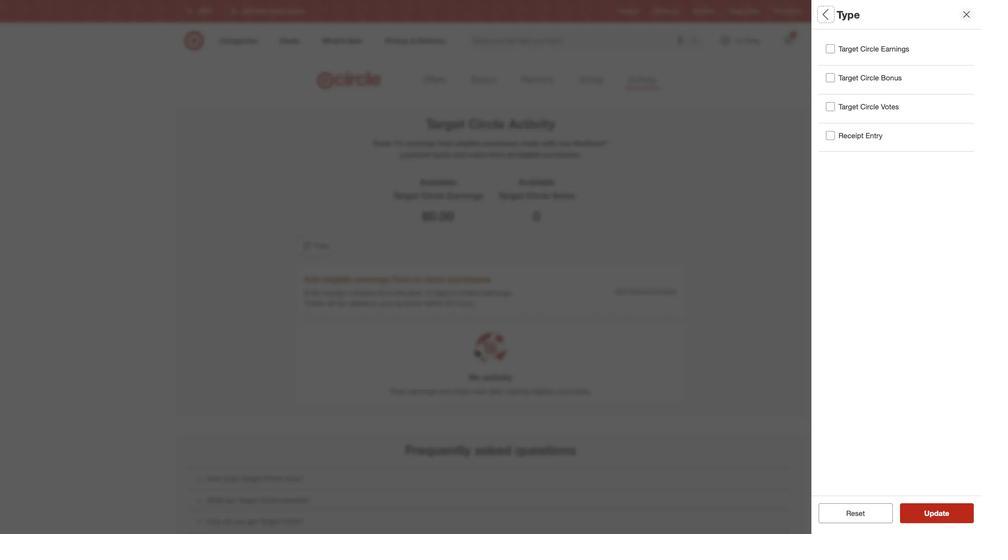 Task type: vqa. For each thing, say whether or not it's contained in the screenshot.
'at'
no



Task type: describe. For each thing, give the bounding box(es) containing it.
target circle logo image
[[316, 71, 384, 90]]

search
[[687, 37, 708, 46]]

redcard™
[[574, 139, 609, 148]]

type button
[[823, 80, 970, 91]]

available for $0.00
[[420, 177, 457, 187]]

type inside type dialog
[[837, 8, 860, 21]]

will
[[326, 299, 336, 308]]

Target Circle Votes checkbox
[[826, 102, 835, 111]]

target circle votes
[[839, 102, 899, 111]]

circle inside available target circle votes
[[526, 190, 550, 201]]

added
[[349, 299, 369, 308]]

registry
[[619, 8, 639, 15]]

24
[[445, 299, 453, 308]]

add missed purchase link
[[615, 287, 677, 296]]

no
[[469, 372, 480, 383]]

account
[[396, 299, 422, 308]]

track inside track 1% earnings from eligible purchases made with non-redcard™ payment types and votes from all eligible purchases.
[[372, 139, 391, 148]]

purchase
[[651, 287, 677, 295]]

votes inside track 1% earnings from eligible purchases made with non-redcard™ payment types and votes from all eligible purchases.
[[468, 150, 487, 159]]

filters
[[834, 7, 862, 20]]

ad
[[672, 8, 679, 15]]

Target Circle Earnings checkbox
[[826, 45, 835, 54]]

earnings inside type dialog
[[881, 44, 910, 53]]

available target circle earnings
[[393, 177, 483, 201]]

find stores
[[774, 8, 802, 15]]

1 vertical spatial to
[[371, 299, 378, 308]]

from up the
[[393, 274, 412, 284]]

1%
[[393, 139, 404, 148]]

days inside 'date last 7 days'
[[843, 59, 857, 66]]

target for target circle
[[730, 8, 744, 15]]

receipt
[[323, 289, 346, 298]]

the
[[395, 289, 406, 298]]

circle for target circle activity
[[469, 116, 505, 132]]

date button
[[823, 46, 970, 56]]

target inside available target circle earnings
[[393, 190, 419, 201]]

$0.00
[[422, 208, 454, 224]]

activity link
[[625, 71, 660, 89]]

types
[[432, 150, 451, 159]]

and inside no activity track earnings and votes here after making eligible purchases.
[[439, 387, 451, 396]]

earnings.
[[483, 289, 513, 298]]

registry link
[[619, 7, 639, 15]]

type dialog
[[812, 0, 981, 535]]

purchases. inside no activity track earnings and votes here after making eligible purchases.
[[556, 387, 591, 396]]

weekly
[[653, 8, 671, 15]]

2 link
[[778, 31, 798, 51]]

1 horizontal spatial to
[[451, 289, 458, 298]]

no activity track earnings and votes here after making eligible purchases.
[[390, 372, 591, 396]]

stores
[[786, 8, 802, 15]]

partners
[[521, 74, 554, 85]]

and inside track 1% earnings from eligible purchases made with non-redcard™ payment types and votes from all eligible purchases.
[[453, 150, 466, 159]]

add for missed
[[615, 287, 627, 295]]

update for last 7 days
[[925, 509, 950, 518]]

target circle link
[[730, 7, 760, 15]]

making
[[506, 387, 529, 396]]

purchases. inside track 1% earnings from eligible purchases made with non-redcard™ payment types and votes from all eligible purchases.
[[543, 150, 581, 159]]

target for target circle votes
[[839, 102, 859, 111]]

voting link
[[576, 71, 607, 89]]

filter
[[314, 241, 330, 250]]

from up types
[[438, 139, 454, 148]]

date
[[823, 46, 838, 56]]

bonus inside type dialog
[[881, 73, 902, 82]]

date last 7 days
[[823, 46, 857, 66]]

past
[[408, 289, 422, 298]]

1 vertical spatial activity
[[509, 116, 555, 132]]

activity
[[483, 372, 512, 383]]

available for 0
[[518, 177, 555, 187]]

add eligible earnings from in-store purchases enter receipt numbers from the past 14 days to collect earnings. these will be added to your account within 24 hours.
[[304, 274, 513, 308]]

earnings inside no activity track earnings and votes here after making eligible purchases.
[[409, 387, 437, 396]]

track 1% earnings from eligible purchases made with non-redcard™ payment types and votes from all eligible purchases.
[[372, 139, 609, 159]]

weekly ad
[[653, 8, 679, 15]]

all filters dialog
[[812, 0, 981, 535]]

from left all
[[489, 150, 505, 159]]

here
[[472, 387, 487, 396]]

reset for target circle earnings
[[847, 509, 865, 518]]

bonus link
[[468, 71, 499, 89]]

circle for target circle bonus
[[861, 73, 879, 82]]

find stores link
[[774, 7, 802, 15]]

target for target circle bonus
[[839, 73, 859, 82]]

circle inside available target circle earnings
[[421, 190, 445, 201]]

store
[[425, 274, 446, 284]]

14
[[424, 289, 432, 298]]

redcard
[[693, 8, 715, 15]]

offers
[[422, 74, 446, 85]]

update button for target circle earnings
[[900, 504, 974, 524]]

all
[[819, 7, 831, 20]]

votes inside available target circle votes
[[552, 190, 575, 201]]

collect
[[460, 289, 481, 298]]

made
[[521, 139, 540, 148]]

target inside available target circle votes
[[498, 190, 524, 201]]

payment
[[400, 150, 430, 159]]



Task type: locate. For each thing, give the bounding box(es) containing it.
available inside available target circle votes
[[518, 177, 555, 187]]

1 horizontal spatial add
[[615, 287, 627, 295]]

all filters
[[819, 7, 862, 20]]

available inside available target circle earnings
[[420, 177, 457, 187]]

these
[[304, 299, 324, 308]]

available down types
[[420, 177, 457, 187]]

weekly ad link
[[653, 7, 679, 15]]

circle down target circle bonus
[[861, 102, 879, 111]]

bonus down last 7 days element
[[881, 73, 902, 82]]

1 horizontal spatial available
[[518, 177, 555, 187]]

0 vertical spatial earnings
[[881, 44, 910, 53]]

bonus
[[881, 73, 902, 82], [471, 74, 496, 85]]

circle inside target circle link
[[746, 8, 760, 15]]

purchases up collect
[[448, 274, 491, 284]]

target circle
[[730, 8, 760, 15]]

target
[[730, 8, 744, 15], [839, 44, 859, 53], [839, 73, 859, 82], [839, 102, 859, 111], [426, 116, 465, 132], [393, 190, 419, 201], [498, 190, 524, 201]]

your
[[380, 299, 394, 308]]

2 vertical spatial earnings
[[409, 387, 437, 396]]

purchases
[[483, 139, 519, 148], [448, 274, 491, 284]]

0 vertical spatial add
[[304, 274, 321, 284]]

earnings up $0.00
[[447, 190, 483, 201]]

0 horizontal spatial earnings
[[447, 190, 483, 201]]

1 horizontal spatial earnings
[[881, 44, 910, 53]]

questions
[[515, 442, 576, 459]]

eligible down made
[[517, 150, 541, 159]]

0 vertical spatial purchases
[[483, 139, 519, 148]]

0 vertical spatial earnings
[[406, 139, 436, 148]]

search button
[[687, 31, 708, 52]]

from
[[438, 139, 454, 148], [489, 150, 505, 159], [393, 274, 412, 284], [379, 289, 393, 298]]

redcard link
[[693, 7, 715, 15]]

purchases up all
[[483, 139, 519, 148]]

votes left all
[[468, 150, 487, 159]]

1 vertical spatial add
[[615, 287, 627, 295]]

votes inside type dialog
[[881, 102, 899, 111]]

0 vertical spatial and
[[453, 150, 466, 159]]

add up the enter
[[304, 274, 321, 284]]

reset inside type dialog
[[847, 509, 865, 518]]

available
[[420, 177, 457, 187], [518, 177, 555, 187]]

target down 7
[[839, 73, 859, 82]]

1 available from the left
[[420, 177, 457, 187]]

all
[[507, 150, 515, 159]]

0 vertical spatial track
[[372, 139, 391, 148]]

hours.
[[455, 299, 475, 308]]

update for target circle earnings
[[925, 509, 950, 518]]

target circle bonus
[[839, 73, 902, 82]]

entry
[[866, 131, 883, 140]]

1 horizontal spatial and
[[453, 150, 466, 159]]

0 vertical spatial to
[[451, 289, 458, 298]]

days right 7
[[843, 59, 857, 66]]

days
[[843, 59, 857, 66], [434, 289, 449, 298]]

available target circle votes
[[498, 177, 575, 201]]

earnings inside available target circle earnings
[[447, 190, 483, 201]]

to up 24
[[451, 289, 458, 298]]

non-
[[558, 139, 574, 148]]

0 vertical spatial votes
[[881, 102, 899, 111]]

1 vertical spatial track
[[390, 387, 407, 396]]

1 vertical spatial votes
[[453, 387, 470, 396]]

circle up $0.00
[[421, 190, 445, 201]]

and right types
[[453, 150, 466, 159]]

offers link
[[419, 71, 449, 89]]

eligible inside no activity track earnings and votes here after making eligible purchases.
[[531, 387, 554, 396]]

reset inside all filters dialog
[[847, 509, 865, 518]]

0 vertical spatial days
[[843, 59, 857, 66]]

reset button for last 7 days
[[819, 504, 893, 524]]

votes
[[881, 102, 899, 111], [552, 190, 575, 201]]

update button for last 7 days
[[900, 504, 974, 524]]

7
[[838, 59, 842, 66]]

target circle activity
[[426, 116, 555, 132]]

to
[[451, 289, 458, 298], [371, 299, 378, 308]]

1 horizontal spatial votes
[[881, 102, 899, 111]]

0 horizontal spatial to
[[371, 299, 378, 308]]

circle up 0
[[526, 190, 550, 201]]

target down all
[[498, 190, 524, 201]]

last
[[824, 59, 836, 66]]

2
[[792, 32, 795, 38]]

target up 7
[[839, 44, 859, 53]]

frequently asked questions
[[405, 442, 576, 459]]

update inside all filters dialog
[[925, 509, 950, 518]]

target for target circle earnings
[[839, 44, 859, 53]]

target right redcard
[[730, 8, 744, 15]]

0 horizontal spatial activity
[[509, 116, 555, 132]]

Target Circle Bonus checkbox
[[826, 73, 835, 82]]

purchases inside track 1% earnings from eligible purchases made with non-redcard™ payment types and votes from all eligible purchases.
[[483, 139, 519, 148]]

1 vertical spatial purchases.
[[556, 387, 591, 396]]

2 available from the left
[[518, 177, 555, 187]]

target right target circle votes option
[[839, 102, 859, 111]]

eligible
[[456, 139, 481, 148], [517, 150, 541, 159], [323, 274, 352, 284], [531, 387, 554, 396]]

missed
[[629, 287, 649, 295]]

1 vertical spatial days
[[434, 289, 449, 298]]

earnings
[[881, 44, 910, 53], [447, 190, 483, 201]]

circle up target circle votes
[[861, 73, 879, 82]]

available up 0
[[518, 177, 555, 187]]

track
[[372, 139, 391, 148], [390, 387, 407, 396]]

0 vertical spatial purchases.
[[543, 150, 581, 159]]

add
[[304, 274, 321, 284], [615, 287, 627, 295]]

1 horizontal spatial activity
[[628, 74, 657, 85]]

eligible inside add eligible earnings from in-store purchases enter receipt numbers from the past 14 days to collect earnings. these will be added to your account within 24 hours.
[[323, 274, 352, 284]]

and
[[453, 150, 466, 159], [439, 387, 451, 396]]

be
[[338, 299, 347, 308]]

reset for last 7 days
[[847, 509, 865, 518]]

earnings up type button
[[881, 44, 910, 53]]

Receipt Entry checkbox
[[826, 131, 835, 140]]

1 horizontal spatial bonus
[[881, 73, 902, 82]]

frequently
[[405, 442, 471, 459]]

earnings inside track 1% earnings from eligible purchases made with non-redcard™ payment types and votes from all eligible purchases.
[[406, 139, 436, 148]]

type up target circle votes option
[[823, 81, 838, 90]]

1 vertical spatial earnings
[[447, 190, 483, 201]]

in-
[[414, 274, 425, 284]]

circle
[[746, 8, 760, 15], [861, 44, 879, 53], [861, 73, 879, 82], [861, 102, 879, 111], [469, 116, 505, 132], [421, 190, 445, 201], [526, 190, 550, 201]]

add left missed at the bottom right
[[615, 287, 627, 295]]

target circle earnings
[[839, 44, 910, 53]]

earnings inside add eligible earnings from in-store purchases enter receipt numbers from the past 14 days to collect earnings. these will be added to your account within 24 hours.
[[354, 274, 390, 284]]

0 horizontal spatial bonus
[[471, 74, 496, 85]]

type
[[837, 8, 860, 21], [823, 81, 838, 90]]

0 horizontal spatial available
[[420, 177, 457, 187]]

votes inside no activity track earnings and votes here after making eligible purchases.
[[453, 387, 470, 396]]

activity
[[628, 74, 657, 85], [509, 116, 555, 132]]

circle left find
[[746, 8, 760, 15]]

add missed purchase
[[615, 287, 677, 295]]

0 horizontal spatial add
[[304, 274, 321, 284]]

voting
[[579, 74, 603, 85]]

receipt entry
[[839, 131, 883, 140]]

within
[[424, 299, 443, 308]]

bonus up target circle activity
[[471, 74, 496, 85]]

receipt
[[839, 131, 864, 140]]

What can we help you find? suggestions appear below search field
[[468, 31, 693, 51]]

votes left here
[[453, 387, 470, 396]]

after
[[489, 387, 504, 396]]

filter button
[[295, 236, 336, 256]]

target for target circle activity
[[426, 116, 465, 132]]

circle up track 1% earnings from eligible purchases made with non-redcard™ payment types and votes from all eligible purchases.
[[469, 116, 505, 132]]

0 horizontal spatial and
[[439, 387, 451, 396]]

update button
[[900, 504, 974, 524], [900, 504, 974, 524]]

partners link
[[518, 71, 558, 89]]

earnings for 1%
[[406, 139, 436, 148]]

1 vertical spatial earnings
[[354, 274, 390, 284]]

earnings
[[406, 139, 436, 148], [354, 274, 390, 284], [409, 387, 437, 396]]

1 vertical spatial purchases
[[448, 274, 491, 284]]

type inside type button
[[823, 81, 838, 90]]

1 vertical spatial votes
[[552, 190, 575, 201]]

circle for target circle earnings
[[861, 44, 879, 53]]

1 vertical spatial and
[[439, 387, 451, 396]]

1 vertical spatial type
[[823, 81, 838, 90]]

reset button for target circle earnings
[[819, 504, 893, 524]]

0 vertical spatial type
[[837, 8, 860, 21]]

eligible right making at the bottom
[[531, 387, 554, 396]]

circle up target circle bonus
[[861, 44, 879, 53]]

days up 24
[[434, 289, 449, 298]]

to left your
[[371, 299, 378, 308]]

purchases.
[[543, 150, 581, 159], [556, 387, 591, 396]]

add inside add eligible earnings from in-store purchases enter receipt numbers from the past 14 days to collect earnings. these will be added to your account within 24 hours.
[[304, 274, 321, 284]]

0 horizontal spatial days
[[434, 289, 449, 298]]

0 vertical spatial activity
[[628, 74, 657, 85]]

reset
[[847, 509, 865, 518], [847, 509, 865, 518]]

target up types
[[426, 116, 465, 132]]

target down payment
[[393, 190, 419, 201]]

eligible down target circle activity
[[456, 139, 481, 148]]

numbers
[[348, 289, 377, 298]]

1 horizontal spatial days
[[843, 59, 857, 66]]

eligible up receipt
[[323, 274, 352, 284]]

from up your
[[379, 289, 393, 298]]

0 vertical spatial votes
[[468, 150, 487, 159]]

circle for target circle
[[746, 8, 760, 15]]

find
[[774, 8, 785, 15]]

track inside no activity track earnings and votes here after making eligible purchases.
[[390, 387, 407, 396]]

earnings for eligible
[[354, 274, 390, 284]]

update inside type dialog
[[925, 509, 950, 518]]

last 7 days element
[[819, 42, 974, 73]]

add for eligible
[[304, 274, 321, 284]]

and left here
[[439, 387, 451, 396]]

purchases inside add eligible earnings from in-store purchases enter receipt numbers from the past 14 days to collect earnings. these will be added to your account within 24 hours.
[[448, 274, 491, 284]]

circle for target circle votes
[[861, 102, 879, 111]]

type right all
[[837, 8, 860, 21]]

days inside add eligible earnings from in-store purchases enter receipt numbers from the past 14 days to collect earnings. these will be added to your account within 24 hours.
[[434, 289, 449, 298]]

enter
[[304, 289, 321, 298]]

reset button
[[819, 504, 893, 524], [819, 504, 893, 524]]

reset button inside type dialog
[[819, 504, 893, 524]]

with
[[542, 139, 556, 148]]

0
[[533, 208, 540, 224]]

0 horizontal spatial votes
[[552, 190, 575, 201]]

asked
[[474, 442, 511, 459]]



